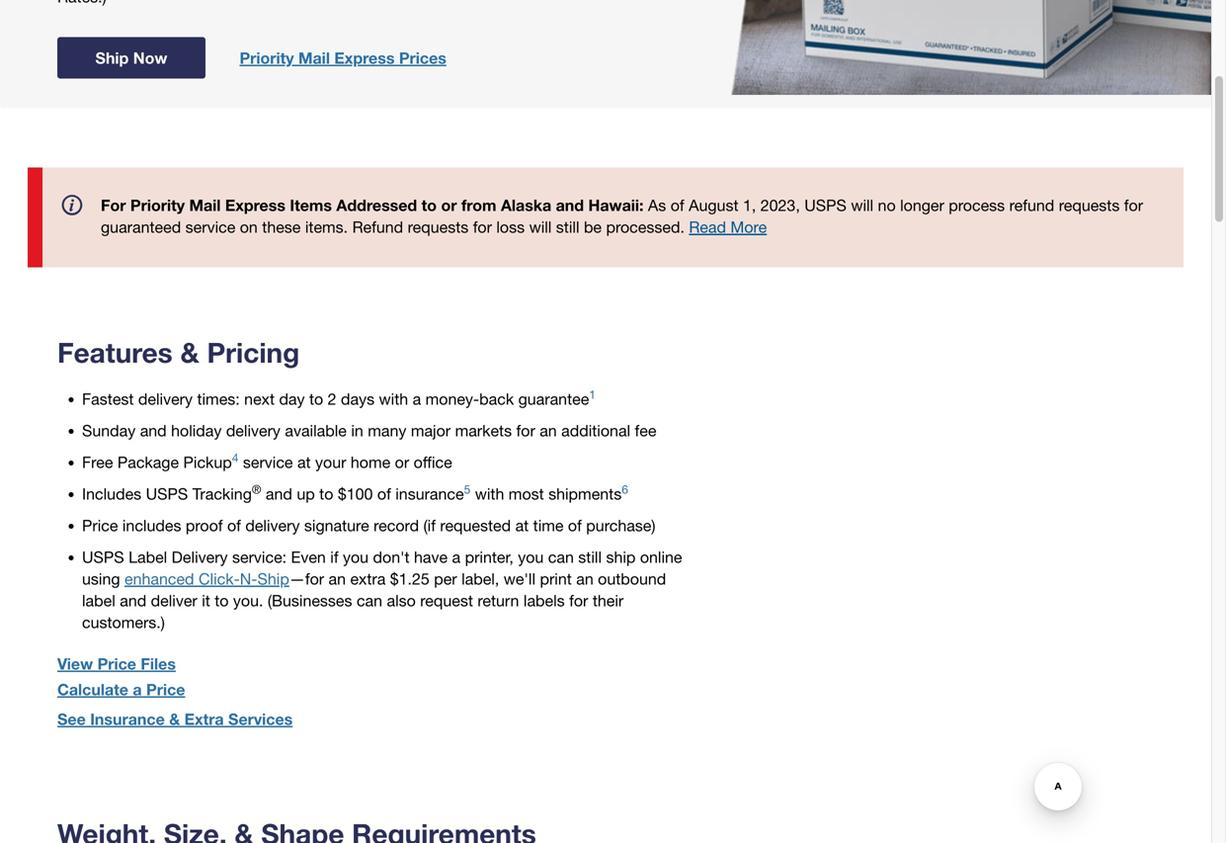 Task type: describe. For each thing, give the bounding box(es) containing it.
5 link
[[464, 482, 471, 496]]

enhanced
[[125, 569, 194, 588]]

1 horizontal spatial at
[[516, 516, 529, 535]]

free
[[82, 453, 113, 471]]

0 vertical spatial &
[[180, 336, 199, 369]]

customers.)
[[82, 613, 165, 632]]

0 vertical spatial requests
[[1059, 196, 1120, 215]]

markets
[[455, 421, 512, 440]]

purchase)
[[586, 516, 656, 535]]

includes usps tracking ® and up to $100 of insurance 5 with most shipments 6
[[82, 482, 629, 503]]

many
[[368, 421, 407, 440]]

calculate
[[57, 680, 128, 699]]

record
[[374, 516, 419, 535]]

time
[[533, 516, 564, 535]]

also
[[387, 591, 416, 610]]

label,
[[462, 569, 499, 588]]

your
[[315, 453, 346, 471]]

to left from
[[422, 195, 437, 215]]

n-
[[240, 569, 257, 588]]

these
[[262, 217, 301, 236]]

view price files link
[[57, 653, 687, 675]]

1 vertical spatial &
[[169, 709, 180, 728]]

have
[[414, 548, 448, 566]]

view
[[57, 654, 93, 673]]

usps inside as of august 1, 2023, usps will no longer process refund requests for guaranteed service on these items. refund requests for loss will still be processed.
[[805, 196, 847, 215]]

fastest delivery times: next day to 2 days with a money-back guarantee 1
[[82, 387, 596, 408]]

now
[[133, 48, 167, 67]]

online
[[640, 548, 682, 566]]

$100
[[338, 484, 373, 503]]

in
[[351, 421, 364, 440]]

usps label delivery service: even if you don't have a printer, you can still ship online using
[[82, 548, 682, 588]]

2 vertical spatial delivery
[[245, 516, 300, 535]]

2 vertical spatial price
[[146, 680, 185, 699]]

read more
[[689, 217, 767, 236]]

most
[[509, 484, 544, 503]]

files
[[141, 654, 176, 673]]

prices
[[399, 48, 447, 67]]

delivery inside fastest delivery times: next day to 2 days with a money-back guarantee 1
[[138, 389, 193, 408]]

still inside usps label delivery service: even if you don't have a printer, you can still ship online using
[[578, 548, 602, 566]]

deliver
[[151, 591, 197, 610]]

0 horizontal spatial will
[[529, 217, 552, 236]]

available
[[285, 421, 347, 440]]

tracking
[[192, 484, 252, 503]]

times:
[[197, 389, 240, 408]]

up
[[297, 484, 315, 503]]

processed.
[[606, 217, 685, 236]]

addressed
[[336, 195, 417, 215]]

using
[[82, 569, 120, 588]]

with inside includes usps tracking ® and up to $100 of insurance 5 with most shipments 6
[[475, 484, 504, 503]]

$1.25
[[390, 569, 430, 588]]

2 horizontal spatial an
[[576, 569, 594, 588]]

a inside view price files calculate a price
[[133, 680, 142, 699]]

ship now link
[[57, 37, 206, 79]]

1 vertical spatial price
[[97, 654, 136, 673]]

1 you from the left
[[343, 548, 369, 566]]

money-
[[426, 389, 480, 408]]

requested
[[440, 516, 511, 535]]

a for have
[[452, 548, 461, 566]]

days
[[341, 389, 375, 408]]

and inside includes usps tracking ® and up to $100 of insurance 5 with most shipments 6
[[266, 484, 292, 503]]

ship
[[606, 548, 636, 566]]

per
[[434, 569, 457, 588]]

price includes proof of delivery signature record (if requested at time of purchase)
[[82, 516, 656, 535]]

holiday
[[171, 421, 222, 440]]

4 link
[[232, 451, 239, 465]]

of inside as of august 1, 2023, usps will no longer process refund requests for guaranteed service on these items. refund requests for loss will still be processed.
[[671, 196, 685, 215]]

features & pricing
[[57, 336, 300, 369]]

their
[[593, 591, 624, 610]]

don't
[[373, 548, 410, 566]]

service:
[[232, 548, 287, 566]]

refund
[[352, 217, 403, 236]]

office
[[414, 453, 452, 471]]

and up package at the left bottom
[[140, 421, 167, 440]]

0 horizontal spatial express
[[225, 195, 286, 215]]

with inside fastest delivery times: next day to 2 days with a money-back guarantee 1
[[379, 389, 408, 408]]

guaranteed
[[101, 217, 181, 236]]

day
[[279, 389, 305, 408]]

1 vertical spatial priority
[[130, 195, 185, 215]]

see insurance & extra services
[[57, 709, 293, 728]]

two priority mail express® boxes sitting on a couch. image
[[732, 0, 1227, 95]]

0 horizontal spatial mail
[[189, 195, 221, 215]]

ship now
[[95, 48, 167, 67]]

print
[[540, 569, 572, 588]]

see
[[57, 709, 86, 728]]

items.
[[305, 217, 348, 236]]

insurance
[[396, 484, 464, 503]]

label
[[129, 548, 167, 566]]

0 vertical spatial will
[[851, 196, 874, 215]]

to inside fastest delivery times: next day to 2 days with a money-back guarantee 1
[[309, 389, 323, 408]]

insurance
[[90, 709, 165, 728]]

next
[[244, 389, 275, 408]]

for priority mail express items addressed to or from alaska and hawaii:
[[101, 195, 644, 215]]

6 link
[[622, 482, 629, 496]]

be
[[584, 217, 602, 236]]



Task type: vqa. For each thing, say whether or not it's contained in the screenshot.
second the you from left
yes



Task type: locate. For each thing, give the bounding box(es) containing it.
2023,
[[761, 196, 800, 215]]

1 horizontal spatial usps
[[146, 484, 188, 503]]

1 horizontal spatial or
[[441, 195, 457, 215]]

can
[[548, 548, 574, 566], [357, 591, 383, 610]]

priority mail express prices link
[[240, 48, 447, 67]]

1 horizontal spatial mail
[[298, 48, 330, 67]]

of inside includes usps tracking ® and up to $100 of insurance 5 with most shipments 6
[[377, 484, 391, 503]]

package
[[117, 453, 179, 471]]

still
[[556, 217, 580, 236], [578, 548, 602, 566]]

1 vertical spatial express
[[225, 195, 286, 215]]

2 vertical spatial a
[[133, 680, 142, 699]]

1 vertical spatial at
[[516, 516, 529, 535]]

and
[[556, 195, 584, 215], [140, 421, 167, 440], [266, 484, 292, 503], [120, 591, 146, 610]]

1 horizontal spatial a
[[413, 389, 421, 408]]

at left time
[[516, 516, 529, 535]]

usps inside usps label delivery service: even if you don't have a printer, you can still ship online using
[[82, 548, 124, 566]]

0 vertical spatial delivery
[[138, 389, 193, 408]]

to right it
[[215, 591, 229, 610]]

usps up the includes
[[146, 484, 188, 503]]

an down guarantee
[[540, 421, 557, 440]]

requests right refund
[[1059, 196, 1120, 215]]

1 horizontal spatial ship
[[257, 569, 289, 588]]

0 vertical spatial service
[[185, 217, 236, 236]]

delivery up the holiday
[[138, 389, 193, 408]]

can inside —for an extra $1.25 per label, we'll print an outbound label and deliver it to you. (businesses can also request return labels for their customers.)
[[357, 591, 383, 610]]

no
[[878, 196, 896, 215]]

of right $100
[[377, 484, 391, 503]]

0 horizontal spatial service
[[185, 217, 236, 236]]

delivery down next
[[226, 421, 281, 440]]

sunday
[[82, 421, 136, 440]]

&
[[180, 336, 199, 369], [169, 709, 180, 728]]

back
[[480, 389, 514, 408]]

0 vertical spatial price
[[82, 516, 118, 535]]

1 horizontal spatial can
[[548, 548, 574, 566]]

a for with
[[413, 389, 421, 408]]

price
[[82, 516, 118, 535], [97, 654, 136, 673], [146, 680, 185, 699]]

to inside includes usps tracking ® and up to $100 of insurance 5 with most shipments 6
[[319, 484, 333, 503]]

1 link
[[589, 387, 596, 401]]

(if
[[424, 516, 436, 535]]

1
[[589, 387, 596, 401]]

1 vertical spatial can
[[357, 591, 383, 610]]

express left prices
[[334, 48, 395, 67]]

usps inside includes usps tracking ® and up to $100 of insurance 5 with most shipments 6
[[146, 484, 188, 503]]

mail
[[298, 48, 330, 67], [189, 195, 221, 215]]

can inside usps label delivery service: even if you don't have a printer, you can still ship online using
[[548, 548, 574, 566]]

alaska
[[501, 195, 552, 215]]

0 vertical spatial a
[[413, 389, 421, 408]]

extra
[[350, 569, 386, 588]]

hawaii:
[[589, 195, 644, 215]]

0 horizontal spatial ship
[[95, 48, 129, 67]]

0 horizontal spatial at
[[297, 453, 311, 471]]

will down alaska
[[529, 217, 552, 236]]

0 horizontal spatial can
[[357, 591, 383, 610]]

1 horizontal spatial service
[[243, 453, 293, 471]]

or inside free package pickup 4 service at your home or office
[[395, 453, 409, 471]]

price up calculate
[[97, 654, 136, 673]]

from
[[462, 195, 497, 215]]

0 horizontal spatial with
[[379, 389, 408, 408]]

longer
[[900, 196, 945, 215]]

loss
[[497, 217, 525, 236]]

0 horizontal spatial usps
[[82, 548, 124, 566]]

a inside usps label delivery service: even if you don't have a printer, you can still ship online using
[[452, 548, 461, 566]]

a
[[413, 389, 421, 408], [452, 548, 461, 566], [133, 680, 142, 699]]

of right proof at the left of page
[[227, 516, 241, 535]]

outbound
[[598, 569, 666, 588]]

1 horizontal spatial you
[[518, 548, 544, 566]]

or left "office"
[[395, 453, 409, 471]]

1 vertical spatial or
[[395, 453, 409, 471]]

2 you from the left
[[518, 548, 544, 566]]

price down files
[[146, 680, 185, 699]]

2 vertical spatial usps
[[82, 548, 124, 566]]

2 horizontal spatial usps
[[805, 196, 847, 215]]

1 vertical spatial service
[[243, 453, 293, 471]]

as of august 1, 2023, usps will no longer process refund requests for guaranteed service on these items. refund requests for loss will still be processed.
[[101, 196, 1144, 236]]

of right time
[[568, 516, 582, 535]]

1 vertical spatial a
[[452, 548, 461, 566]]

usps up using
[[82, 548, 124, 566]]

with right the 5
[[475, 484, 504, 503]]

0 vertical spatial usps
[[805, 196, 847, 215]]

requests
[[1059, 196, 1120, 215], [408, 217, 469, 236]]

signature
[[304, 516, 369, 535]]

1 vertical spatial still
[[578, 548, 602, 566]]

usps
[[805, 196, 847, 215], [146, 484, 188, 503], [82, 548, 124, 566]]

for inside —for an extra $1.25 per label, we'll print an outbound label and deliver it to you. (businesses can also request return labels for their customers.)
[[569, 591, 588, 610]]

and up be
[[556, 195, 584, 215]]

of right as on the top
[[671, 196, 685, 215]]

a up the major
[[413, 389, 421, 408]]

1 vertical spatial with
[[475, 484, 504, 503]]

1 vertical spatial ship
[[257, 569, 289, 588]]

—for
[[289, 569, 324, 588]]

still left ship
[[578, 548, 602, 566]]

an right print on the left of the page
[[576, 569, 594, 588]]

1 horizontal spatial with
[[475, 484, 504, 503]]

0 horizontal spatial requests
[[408, 217, 469, 236]]

with up the many
[[379, 389, 408, 408]]

proof
[[186, 516, 223, 535]]

0 vertical spatial ship
[[95, 48, 129, 67]]

0 vertical spatial with
[[379, 389, 408, 408]]

0 horizontal spatial you
[[343, 548, 369, 566]]

service inside as of august 1, 2023, usps will no longer process refund requests for guaranteed service on these items. refund requests for loss will still be processed.
[[185, 217, 236, 236]]

as
[[648, 196, 666, 215]]

for
[[101, 195, 126, 215]]

enhanced click-n-ship
[[125, 569, 289, 588]]

a inside fastest delivery times: next day to 2 days with a money-back guarantee 1
[[413, 389, 421, 408]]

0 vertical spatial express
[[334, 48, 395, 67]]

refund
[[1010, 196, 1055, 215]]

can down extra
[[357, 591, 383, 610]]

price down includes at the bottom left of page
[[82, 516, 118, 535]]

labels
[[524, 591, 565, 610]]

additional
[[562, 421, 631, 440]]

delivery up service:
[[245, 516, 300, 535]]

at left your
[[297, 453, 311, 471]]

can up print on the left of the page
[[548, 548, 574, 566]]

printer,
[[465, 548, 514, 566]]

0 horizontal spatial a
[[133, 680, 142, 699]]

if
[[330, 548, 339, 566]]

free package pickup 4 service at your home or office
[[82, 451, 452, 471]]

to
[[422, 195, 437, 215], [309, 389, 323, 408], [319, 484, 333, 503], [215, 591, 229, 610]]

and up customers.)
[[120, 591, 146, 610]]

guarantee
[[518, 389, 589, 408]]

1 vertical spatial will
[[529, 217, 552, 236]]

1 vertical spatial usps
[[146, 484, 188, 503]]

to inside —for an extra $1.25 per label, we'll print an outbound label and deliver it to you. (businesses can also request return labels for their customers.)
[[215, 591, 229, 610]]

5
[[464, 482, 471, 496]]

usps right 2023,
[[805, 196, 847, 215]]

home
[[351, 453, 391, 471]]

1 horizontal spatial express
[[334, 48, 395, 67]]

0 vertical spatial still
[[556, 217, 580, 236]]

2 horizontal spatial a
[[452, 548, 461, 566]]

requests down from
[[408, 217, 469, 236]]

includes
[[122, 516, 181, 535]]

and right ®
[[266, 484, 292, 503]]

you up we'll
[[518, 548, 544, 566]]

see insurance & extra services link
[[57, 704, 687, 734]]

return
[[478, 591, 519, 610]]

2
[[328, 389, 337, 408]]

service inside free package pickup 4 service at your home or office
[[243, 453, 293, 471]]

to left 2
[[309, 389, 323, 408]]

shipments
[[549, 484, 622, 503]]

express up on on the left top of page
[[225, 195, 286, 215]]

0 vertical spatial or
[[441, 195, 457, 215]]

for
[[1125, 196, 1144, 215], [473, 217, 492, 236], [516, 421, 535, 440], [569, 591, 588, 610]]

0 horizontal spatial an
[[329, 569, 346, 588]]

an down if
[[329, 569, 346, 588]]

service left on on the left top of page
[[185, 217, 236, 236]]

ship down service:
[[257, 569, 289, 588]]

0 horizontal spatial or
[[395, 453, 409, 471]]

& up times: at top left
[[180, 336, 199, 369]]

read more link
[[689, 217, 767, 236]]

with
[[379, 389, 408, 408], [475, 484, 504, 503]]

still left be
[[556, 217, 580, 236]]

will left "no"
[[851, 196, 874, 215]]

1 horizontal spatial requests
[[1059, 196, 1120, 215]]

0 vertical spatial can
[[548, 548, 574, 566]]

items
[[290, 195, 332, 215]]

1 vertical spatial mail
[[189, 195, 221, 215]]

even
[[291, 548, 326, 566]]

0 vertical spatial at
[[297, 453, 311, 471]]

1 horizontal spatial priority
[[240, 48, 294, 67]]

you.
[[233, 591, 263, 610]]

and inside —for an extra $1.25 per label, we'll print an outbound label and deliver it to you. (businesses can also request return labels for their customers.)
[[120, 591, 146, 610]]

at inside free package pickup 4 service at your home or office
[[297, 453, 311, 471]]

0 vertical spatial mail
[[298, 48, 330, 67]]

& left extra
[[169, 709, 180, 728]]

sunday and holiday delivery available in many major markets for an additional fee
[[82, 421, 657, 440]]

services
[[228, 709, 293, 728]]

a up the per
[[452, 548, 461, 566]]

—for an extra $1.25 per label, we'll print an outbound label and deliver it to you. (businesses can also request return labels for their customers.)
[[82, 569, 666, 632]]

fee
[[635, 421, 657, 440]]

0 horizontal spatial priority
[[130, 195, 185, 215]]

delivery
[[172, 548, 228, 566]]

pickup
[[183, 453, 232, 471]]

to right "up"
[[319, 484, 333, 503]]

or
[[441, 195, 457, 215], [395, 453, 409, 471]]

you right if
[[343, 548, 369, 566]]

service up ®
[[243, 453, 293, 471]]

0 vertical spatial priority
[[240, 48, 294, 67]]

1 vertical spatial delivery
[[226, 421, 281, 440]]

pricing
[[207, 336, 300, 369]]

we'll
[[504, 569, 536, 588]]

ship left now
[[95, 48, 129, 67]]

1 horizontal spatial will
[[851, 196, 874, 215]]

1 vertical spatial requests
[[408, 217, 469, 236]]

still inside as of august 1, 2023, usps will no longer process refund requests for guaranteed service on these items. refund requests for loss will still be processed.
[[556, 217, 580, 236]]

1 horizontal spatial an
[[540, 421, 557, 440]]

ship
[[95, 48, 129, 67], [257, 569, 289, 588]]

a up the insurance on the left bottom of page
[[133, 680, 142, 699]]

ship inside "link"
[[95, 48, 129, 67]]

or left from
[[441, 195, 457, 215]]

4
[[232, 451, 239, 465]]



